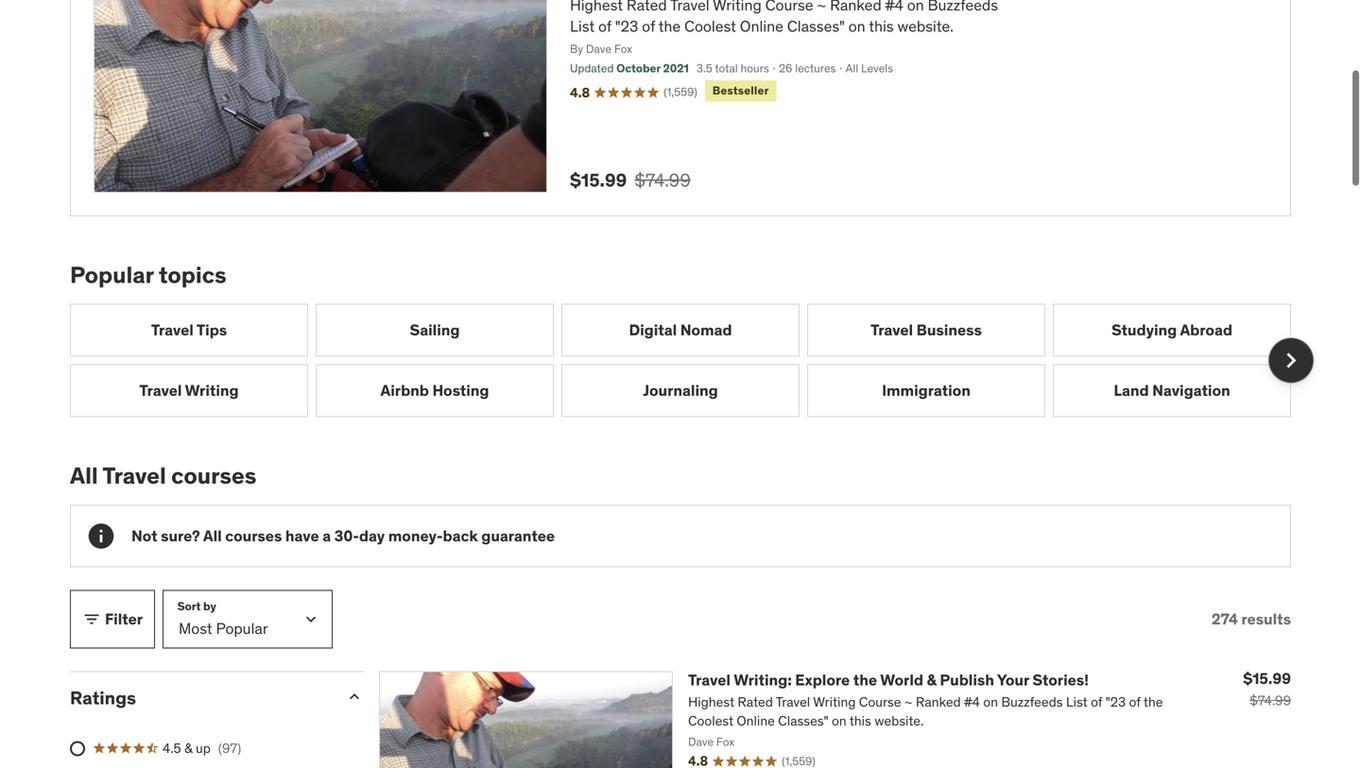Task type: vqa. For each thing, say whether or not it's contained in the screenshot.
"Digital Nomad"
yes



Task type: locate. For each thing, give the bounding box(es) containing it.
list
[[570, 17, 595, 36]]

1 vertical spatial writing
[[185, 381, 239, 401]]

journaling
[[643, 381, 718, 401]]

studying
[[1112, 321, 1177, 340]]

0 horizontal spatial on
[[849, 17, 866, 36]]

of down highest
[[598, 17, 612, 36]]

$74.99 down (1,559)
[[635, 169, 691, 191]]

2 of from the left
[[642, 17, 655, 36]]

the down rated
[[659, 17, 681, 36]]

writing
[[713, 0, 762, 15], [185, 381, 239, 401]]

the
[[659, 17, 681, 36], [853, 671, 877, 690]]

1 vertical spatial all
[[70, 462, 98, 490]]

stories!
[[1033, 671, 1089, 690]]

all
[[846, 61, 859, 76], [70, 462, 98, 490], [203, 527, 222, 546]]

navigation
[[1153, 381, 1231, 401]]

of down rated
[[642, 17, 655, 36]]

highest
[[570, 0, 623, 15]]

2 horizontal spatial all
[[846, 61, 859, 76]]

land navigation link
[[1053, 365, 1291, 418]]

274 results status
[[1212, 610, 1291, 629]]

1 horizontal spatial all
[[203, 527, 222, 546]]

filter
[[105, 610, 143, 629]]

30-
[[334, 527, 359, 546]]

1 horizontal spatial $74.99
[[1250, 693, 1291, 710]]

"23
[[615, 17, 638, 36]]

studying abroad
[[1112, 321, 1233, 340]]

writing inside travel writing link
[[185, 381, 239, 401]]

writing:
[[734, 671, 792, 690]]

on down ranked
[[849, 17, 866, 36]]

4.5
[[163, 740, 181, 757]]

courses
[[171, 462, 256, 490], [225, 527, 282, 546]]

travel for travel tips
[[151, 321, 194, 340]]

all for all levels
[[846, 61, 859, 76]]

1 vertical spatial &
[[184, 740, 193, 757]]

digital
[[629, 321, 677, 340]]

0 horizontal spatial of
[[598, 17, 612, 36]]

travel
[[670, 0, 710, 15], [151, 321, 194, 340], [871, 321, 913, 340], [139, 381, 182, 401], [102, 462, 166, 490], [688, 671, 731, 690]]

hosting
[[432, 381, 489, 401]]

back
[[443, 527, 478, 546]]

tips
[[197, 321, 227, 340]]

0 horizontal spatial the
[[659, 17, 681, 36]]

travel up not
[[102, 462, 166, 490]]

1 vertical spatial $74.99
[[1250, 693, 1291, 710]]

courses left have
[[225, 527, 282, 546]]

1 horizontal spatial writing
[[713, 0, 762, 15]]

october
[[617, 61, 661, 76]]

1 horizontal spatial $15.99
[[1244, 669, 1291, 689]]

carousel element
[[70, 304, 1314, 418]]

0 vertical spatial courses
[[171, 462, 256, 490]]

up
[[196, 740, 211, 757]]

coolest
[[685, 17, 736, 36]]

travel tips link
[[70, 304, 308, 357]]

ranked
[[830, 0, 882, 15]]

travel up coolest
[[670, 0, 710, 15]]

0 horizontal spatial all
[[70, 462, 98, 490]]

popular
[[70, 261, 154, 289]]

writing up online
[[713, 0, 762, 15]]

travel left tips
[[151, 321, 194, 340]]

0 vertical spatial the
[[659, 17, 681, 36]]

1 vertical spatial the
[[853, 671, 877, 690]]

travel writing link
[[70, 365, 308, 418]]

travel down the travel tips link
[[139, 381, 182, 401]]

0 horizontal spatial $15.99
[[570, 169, 627, 191]]

courses up sure?
[[171, 462, 256, 490]]

2 vertical spatial all
[[203, 527, 222, 546]]

travel tips
[[151, 321, 227, 340]]

1 horizontal spatial the
[[853, 671, 877, 690]]

3.5
[[697, 61, 713, 76]]

abroad
[[1180, 321, 1233, 340]]

1 vertical spatial $15.99
[[1244, 669, 1291, 689]]

& right world
[[927, 671, 937, 690]]

0 vertical spatial writing
[[713, 0, 762, 15]]

0 horizontal spatial writing
[[185, 381, 239, 401]]

1 horizontal spatial &
[[927, 671, 937, 690]]

0 vertical spatial all
[[846, 61, 859, 76]]

filter button
[[70, 590, 155, 649]]

&
[[927, 671, 937, 690], [184, 740, 193, 757]]

topics
[[159, 261, 226, 289]]

popular topics
[[70, 261, 226, 289]]

$74.99
[[635, 169, 691, 191], [1250, 693, 1291, 710]]

$74.99 down results
[[1250, 693, 1291, 710]]

$15.99 down results
[[1244, 669, 1291, 689]]

sailing
[[410, 321, 460, 340]]

total
[[715, 61, 738, 76]]

1 vertical spatial on
[[849, 17, 866, 36]]

~
[[817, 0, 827, 15]]

on right #4
[[907, 0, 924, 15]]

writing down tips
[[185, 381, 239, 401]]

travel writing: explore the world & publish your stories!
[[688, 671, 1089, 690]]

travel business link
[[807, 304, 1046, 357]]

travel inside highest rated travel writing course ~ ranked #4 on buzzfeeds list of "23 of the coolest online classes" on this website. by dave fox
[[670, 0, 710, 15]]

travel left "writing:"
[[688, 671, 731, 690]]

highest rated travel writing course ~ ranked #4 on buzzfeeds list of "23 of the coolest online classes" on this website. by dave fox
[[570, 0, 998, 56]]

1 horizontal spatial on
[[907, 0, 924, 15]]

0 horizontal spatial $15.99 $74.99
[[570, 169, 691, 191]]

by
[[570, 41, 583, 56]]

the left world
[[853, 671, 877, 690]]

0 vertical spatial $15.99 $74.99
[[570, 169, 691, 191]]

travel left business
[[871, 321, 913, 340]]

1 horizontal spatial $15.99 $74.99
[[1244, 669, 1291, 710]]

airbnb hosting
[[381, 381, 489, 401]]

& left up
[[184, 740, 193, 757]]

updated
[[570, 61, 614, 76]]

$15.99
[[570, 169, 627, 191], [1244, 669, 1291, 689]]

of
[[598, 17, 612, 36], [642, 17, 655, 36]]

buzzfeeds
[[928, 0, 998, 15]]

0 horizontal spatial $74.99
[[635, 169, 691, 191]]

day
[[359, 527, 385, 546]]

on
[[907, 0, 924, 15], [849, 17, 866, 36]]

$15.99 $74.99
[[570, 169, 691, 191], [1244, 669, 1291, 710]]

land
[[1114, 381, 1149, 401]]

$15.99 down 4.8
[[570, 169, 627, 191]]

1 horizontal spatial of
[[642, 17, 655, 36]]

1 vertical spatial courses
[[225, 527, 282, 546]]



Task type: describe. For each thing, give the bounding box(es) containing it.
#4
[[885, 0, 904, 15]]

your
[[997, 671, 1029, 690]]

3.5 total hours
[[697, 61, 769, 76]]

not
[[131, 527, 157, 546]]

explore
[[795, 671, 850, 690]]

results
[[1242, 610, 1291, 629]]

a
[[323, 527, 331, 546]]

small image
[[345, 688, 364, 707]]

world
[[880, 671, 924, 690]]

business
[[917, 321, 982, 340]]

updated october 2021
[[570, 61, 689, 76]]

dave
[[586, 41, 612, 56]]

writing inside highest rated travel writing course ~ ranked #4 on buzzfeeds list of "23 of the coolest online classes" on this website. by dave fox
[[713, 0, 762, 15]]

publish
[[940, 671, 995, 690]]

classes"
[[787, 17, 845, 36]]

sailing link
[[316, 304, 554, 357]]

online
[[740, 17, 784, 36]]

1 vertical spatial $15.99 $74.99
[[1244, 669, 1291, 710]]

land navigation
[[1114, 381, 1231, 401]]

rated
[[627, 0, 667, 15]]

ratings button
[[70, 687, 330, 710]]

digital nomad
[[629, 321, 732, 340]]

fox
[[614, 41, 632, 56]]

immigration link
[[807, 365, 1046, 418]]

274 results
[[1212, 610, 1291, 629]]

lectures
[[795, 61, 836, 76]]

have
[[285, 527, 319, 546]]

0 vertical spatial &
[[927, 671, 937, 690]]

guarantee
[[481, 527, 555, 546]]

26
[[779, 61, 793, 76]]

0 vertical spatial $74.99
[[635, 169, 691, 191]]

ratings
[[70, 687, 136, 710]]

all for all travel courses
[[70, 462, 98, 490]]

digital nomad link
[[562, 304, 800, 357]]

(1,559)
[[664, 85, 697, 99]]

all travel courses
[[70, 462, 256, 490]]

next image
[[1276, 346, 1307, 376]]

4.5 & up (97)
[[163, 740, 241, 757]]

studying abroad link
[[1053, 304, 1291, 357]]

0 vertical spatial on
[[907, 0, 924, 15]]

journaling link
[[562, 365, 800, 418]]

(97)
[[218, 740, 241, 757]]

0 vertical spatial $15.99
[[570, 169, 627, 191]]

airbnb hosting link
[[316, 365, 554, 418]]

1 of from the left
[[598, 17, 612, 36]]

all levels
[[846, 61, 893, 76]]

2021
[[663, 61, 689, 76]]

travel for travel writing
[[139, 381, 182, 401]]

airbnb
[[381, 381, 429, 401]]

not sure? all courses have a 30-day money-back guarantee
[[131, 527, 555, 546]]

nomad
[[680, 321, 732, 340]]

travel for travel writing: explore the world & publish your stories!
[[688, 671, 731, 690]]

this
[[869, 17, 894, 36]]

small image
[[82, 610, 101, 629]]

travel for travel business
[[871, 321, 913, 340]]

274
[[1212, 610, 1238, 629]]

money-
[[388, 527, 443, 546]]

sure?
[[161, 527, 200, 546]]

4.8
[[570, 84, 590, 101]]

travel writing: explore the world & publish your stories! link
[[688, 671, 1089, 690]]

26 lectures
[[779, 61, 836, 76]]

immigration
[[882, 381, 971, 401]]

website.
[[898, 17, 954, 36]]

travel business
[[871, 321, 982, 340]]

travel writing
[[139, 381, 239, 401]]

hours
[[741, 61, 769, 76]]

bestseller
[[713, 83, 769, 98]]

levels
[[861, 61, 893, 76]]

course
[[765, 0, 814, 15]]

0 horizontal spatial &
[[184, 740, 193, 757]]

the inside highest rated travel writing course ~ ranked #4 on buzzfeeds list of "23 of the coolest online classes" on this website. by dave fox
[[659, 17, 681, 36]]



